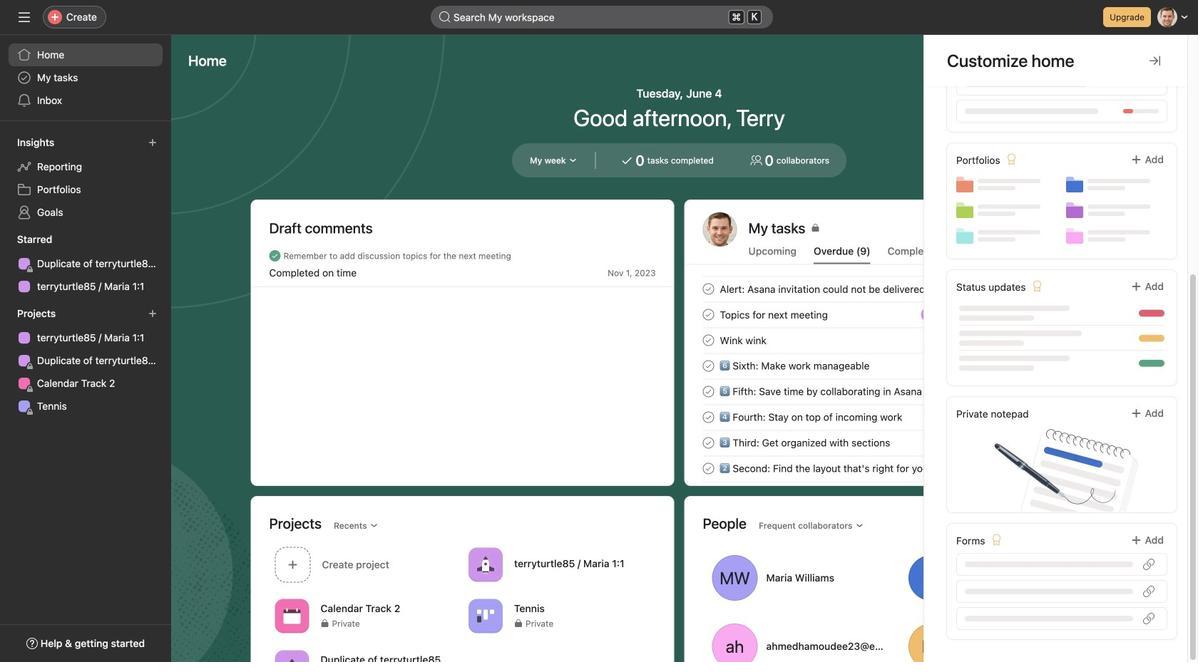 Task type: describe. For each thing, give the bounding box(es) containing it.
rocket image
[[284, 659, 301, 663]]

2 list item from the top
[[686, 302, 1097, 328]]

1 list item from the top
[[686, 276, 1097, 302]]

mark complete checkbox for 2nd list item from the top
[[700, 306, 717, 323]]

mark complete image for third list item from the top's mark complete checkbox
[[700, 332, 717, 349]]

projects element
[[0, 301, 171, 421]]

9 list item from the top
[[686, 482, 1097, 507]]

7 list item from the top
[[686, 430, 1097, 456]]

5 list item from the top
[[686, 379, 1097, 405]]

mark complete image for mark complete option for fifth list item from the top
[[700, 383, 717, 400]]

rocket image
[[477, 557, 494, 574]]

new insights image
[[148, 138, 157, 147]]

new project or portfolio image
[[148, 310, 157, 318]]

8 list item from the top
[[686, 456, 1097, 482]]

mark complete image for mark complete checkbox corresponding to sixth list item from the bottom
[[700, 358, 717, 375]]

starred element
[[0, 227, 171, 301]]

isinverse image
[[439, 11, 451, 23]]

mark complete image for 2nd list item from the top's mark complete option
[[700, 306, 717, 323]]

hide sidebar image
[[19, 11, 30, 23]]

mark complete checkbox for 3rd list item from the bottom
[[700, 435, 717, 452]]

mark complete checkbox for third list item from the top
[[700, 332, 717, 349]]

global element
[[0, 35, 171, 121]]

tt image
[[713, 213, 727, 247]]



Task type: locate. For each thing, give the bounding box(es) containing it.
1 mark complete image from the top
[[700, 332, 717, 349]]

2 mark complete checkbox from the top
[[700, 358, 717, 375]]

mark complete image for first list item's mark complete option
[[700, 281, 717, 298]]

None field
[[431, 6, 773, 29]]

4 list item from the top
[[686, 353, 1097, 379]]

3 mark complete image from the top
[[700, 383, 717, 400]]

2 mark complete checkbox from the top
[[700, 306, 717, 323]]

mark complete checkbox for fifth list item from the top
[[700, 383, 717, 400]]

Mark complete checkbox
[[700, 281, 717, 298], [700, 306, 717, 323], [700, 383, 717, 400], [700, 460, 717, 478]]

mark complete checkbox for first list item
[[700, 281, 717, 298]]

mark complete checkbox for fourth list item from the bottom of the page
[[700, 409, 717, 426]]

mark complete image
[[700, 281, 717, 298], [700, 306, 717, 323], [700, 435, 717, 452], [700, 460, 717, 478]]

3 mark complete checkbox from the top
[[700, 409, 717, 426]]

board image
[[477, 608, 494, 625]]

6 list item from the top
[[686, 405, 1097, 430]]

4 mark complete image from the top
[[700, 409, 717, 426]]

4 mark complete checkbox from the top
[[700, 435, 717, 452]]

mark complete image for fourth list item from the bottom of the page's mark complete checkbox
[[700, 409, 717, 426]]

3 list item from the top
[[686, 328, 1097, 353]]

mark complete checkbox for second list item from the bottom
[[700, 460, 717, 478]]

1 mark complete image from the top
[[700, 281, 717, 298]]

3 mark complete image from the top
[[700, 435, 717, 452]]

Search tasks, projects, and more text field
[[431, 6, 773, 29]]

3 mark complete checkbox from the top
[[700, 383, 717, 400]]

4 mark complete image from the top
[[700, 460, 717, 478]]

2 mark complete image from the top
[[700, 358, 717, 375]]

mark complete checkbox for sixth list item from the bottom
[[700, 358, 717, 375]]

1 mark complete checkbox from the top
[[700, 332, 717, 349]]

mark complete image for second list item from the bottom's mark complete option
[[700, 460, 717, 478]]

1 mark complete checkbox from the top
[[700, 281, 717, 298]]

list item
[[686, 276, 1097, 302], [686, 302, 1097, 328], [686, 328, 1097, 353], [686, 353, 1097, 379], [686, 379, 1097, 405], [686, 405, 1097, 430], [686, 430, 1097, 456], [686, 456, 1097, 482], [686, 482, 1097, 507]]

calendar image
[[284, 608, 301, 625]]

mark complete image
[[700, 332, 717, 349], [700, 358, 717, 375], [700, 383, 717, 400], [700, 409, 717, 426]]

4 mark complete checkbox from the top
[[700, 460, 717, 478]]

Mark complete checkbox
[[700, 332, 717, 349], [700, 358, 717, 375], [700, 409, 717, 426], [700, 435, 717, 452]]

mark complete image for 3rd list item from the bottom's mark complete checkbox
[[700, 435, 717, 452]]

insights element
[[0, 130, 171, 227]]

2 mark complete image from the top
[[700, 306, 717, 323]]

close customization pane image
[[1149, 55, 1160, 66]]



Task type: vqa. For each thing, say whether or not it's contained in the screenshot.
Team DROPDOWN BUTTON
no



